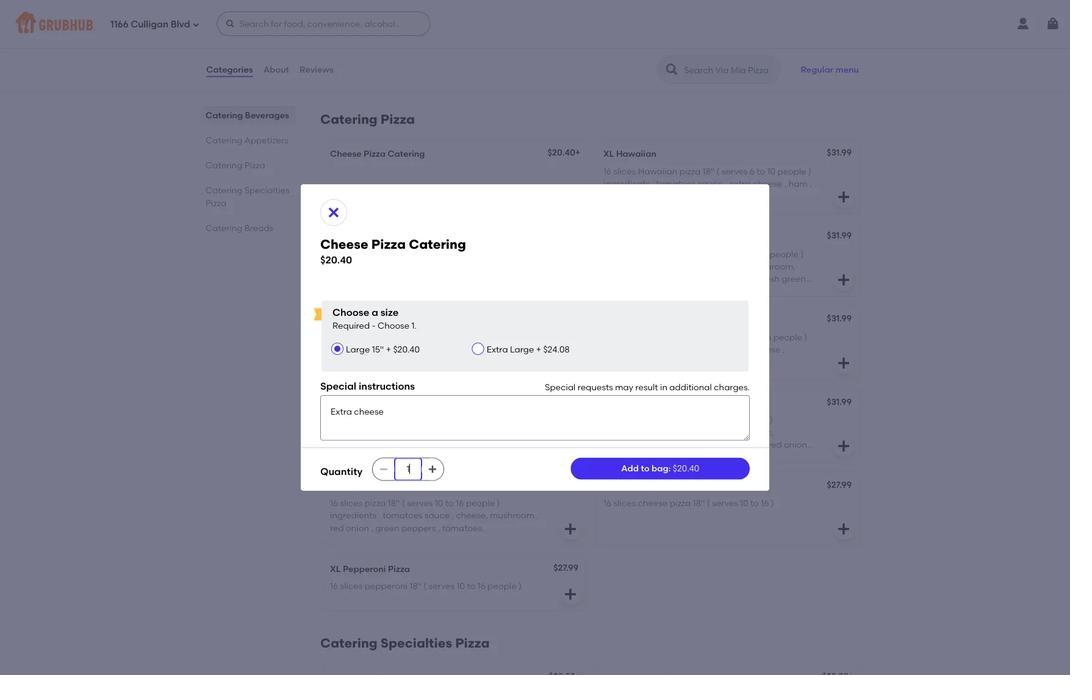 Task type: describe. For each thing, give the bounding box(es) containing it.
xl pepperoni pizza
[[330, 564, 410, 574]]

) inside 16 slices spicy chicken 18'' ( serves 10 to 16 people ) ingredients : chipotle spicy sauce , cheese , mushroom , red onion , tomatoes , and chicken marinated with chipotle sauce .
[[532, 415, 535, 426]]

( inside the '16 slices double pepperoni with extra cheese 18'' ( serves 10 to 16 people )'
[[529, 332, 532, 342]]

green inside the 16 slices pizza 18'' ( serves 10 to 16 people ) ingredients : tomatoes sauce , cheese, mushroom , red onion , green peppers , tomatoes.
[[376, 523, 400, 533]]

. inside 16 slices hawaiian pizza  18" ( serves 6 to 10 people ) ingredients : tomatoes sauce , extra cheese , ham , pineapple .
[[648, 191, 650, 201]]

xl for xl pesto chicken
[[604, 398, 614, 408]]

reviews button
[[299, 48, 334, 92]]

1 horizontal spatial specialties
[[381, 636, 452, 651]]

serves inside 16 slices chicken pizza 18'' ( serves 10 to 16 people ) ingredients : garlic sauce , cilantro . cheese , mushroom , red onion and chicken .
[[715, 332, 741, 342]]

16 slices combination pizza 18'' serves ( 6 to 10 people ) ingredients : tomatoes sauce , salami linguica , mushroom,green peppers black olives and sausage .
[[330, 249, 545, 297]]

) inside 16 slices pizza 18'' ( serves 10 to 16 people ) ingredients : pesto sauce , cheese . garlic, tomatoes, artichoke hearts, mushroom, red onion and chicken
[[771, 415, 774, 426]]

$31.99 for 16 slices hawaiian pizza  18" ( serves 6 to 10 people ) ingredients : tomatoes sauce , extra cheese , ham , pineapple .
[[827, 147, 852, 158]]

16 slices pepperoni 18'' ( serves 10 to 16 people )
[[330, 581, 522, 592]]

tomatoes.
[[442, 523, 484, 533]]

and inside 16 slices chicken pizza 18'' ( serves 10 to 16 people ) ingredients : garlic sauce , cilantro . cheese , mushroom , red onion and chicken .
[[696, 357, 712, 367]]

pizza inside 16 slices chicken pizza 18'' ( serves 10 to 16 people ) ingredients : garlic sauce , cilantro . cheese , mushroom , red onion and chicken .
[[673, 332, 694, 342]]

( inside 16 slices chicken pizza 18'' ( serves 10 to 16 people ) ingredients : garlic sauce , cilantro . cheese , mushroom , red onion and chicken .
[[710, 332, 713, 342]]

instructions
[[359, 380, 415, 392]]

double
[[365, 332, 394, 342]]

16 slices pizza 18'' ( serves 10 to 16 people ) ingredients : tomatoes sauce , cheese, mushroom , red onion , green peppers , tomatoes.
[[330, 498, 539, 533]]

$31.99 for 16 slices pizza 18'' ( serves 10 to 16 people ) ingredients : pesto sauce , cheese . garlic, tomatoes, artichoke hearts, mushroom, red onion and chicken
[[827, 397, 852, 407]]

to inside 16 slices chicken pizza 18'' ( serves 10 to 16 people ) ingredients : garlic sauce , cilantro . cheese , mushroom , red onion and chicken .
[[753, 332, 762, 342]]

. inside 16 slices italiana pizza 18'' ( serves 6 to 10 people ) ingredients : garlic sauce , cheese , mushroom, tomatoes ,sausage , and topped with fresh green onion .
[[629, 286, 631, 297]]

24
[[751, 57, 761, 67]]

20
[[729, 57, 739, 67]]

bacon
[[604, 39, 631, 50]]

a
[[372, 307, 378, 319]]

slices for 16 slices cheese pizza 18'' ( serves 10 to 16 )
[[614, 498, 636, 509]]

10 inside 16 slices hawaiian pizza  18" ( serves 6 to 10 people ) ingredients : tomatoes sauce , extra cheese , ham , pineapple .
[[768, 166, 776, 176]]

extra large + $24.08
[[487, 345, 570, 355]]

search icon image
[[665, 62, 680, 77]]

xl garlic chicken ( via mia chicken )
[[604, 315, 757, 325]]

red inside 16 slices spicy chicken 18'' ( serves 10 to 16 people ) ingredients : chipotle spicy sauce , cheese , mushroom , red onion , tomatoes , and chicken marinated with chipotle sauce .
[[381, 440, 395, 450]]

categories
[[206, 64, 253, 75]]

and inside 16 slices spicy chicken 18'' ( serves 10 to 16 people ) ingredients : chipotle spicy sauce , cheese , mushroom , red onion , tomatoes , and chicken marinated with chipotle sauce .
[[473, 440, 489, 450]]

16 slices double pepperoni with extra cheese 18'' ( serves 10 to 16 people )
[[330, 332, 532, 355]]

tomatoes inside 16 slices hawaiian pizza  18" ( serves 6 to 10 people ) ingredients : tomatoes sauce , extra cheese , ham , pineapple .
[[656, 178, 696, 189]]

svg image for 16 slices pepperoni 18'' ( serves 10 to 16 people )
[[563, 588, 578, 602]]

xl for xl garlic chicken ( via mia chicken )
[[604, 315, 614, 325]]

chicken inside 16 slices pizza 18'' ( serves 10 to 16 people ) ingredients : pesto sauce , cheese . garlic, tomatoes, artichoke hearts, mushroom, red onion and chicken
[[622, 452, 654, 463]]

$39.99
[[553, 38, 579, 49]]

6 for tomatoes
[[742, 249, 747, 259]]

ingredients for spicy
[[330, 428, 377, 438]]

cheese pizza catering $20.40
[[320, 237, 466, 266]]

onion inside 16 slices chicken pizza 18'' ( serves 10 to 16 people ) ingredients : garlic sauce , cilantro . cheese , mushroom , red onion and chicken .
[[670, 357, 694, 367]]

1 vertical spatial pepperoni
[[365, 581, 408, 592]]

sauce inside 16 slices chicken pizza 18'' ( serves 10 to 16 people ) ingredients : garlic sauce , cilantro . cheese , mushroom , red onion and chicken .
[[682, 344, 707, 355]]

pizza inside catering pizza tab
[[245, 160, 265, 170]]

1 horizontal spatial catering pizza
[[320, 112, 415, 127]]

bag:
[[652, 464, 671, 474]]

catering inside cheese pizza catering $20.40
[[409, 237, 466, 252]]

10 inside the 16 slices pizza 18'' ( serves 10 to 16 people ) ingredients : tomatoes sauce , cheese, mushroom , red onion , green peppers , tomatoes.
[[435, 498, 443, 509]]

pepperoni for xl pepperoni blast
[[343, 315, 386, 325]]

categories button
[[206, 48, 254, 92]]

ingredients for italiana
[[604, 261, 650, 272]]

: for italiana
[[652, 261, 654, 272]]

serves inside 16 slices spicy chicken 18'' ( serves 10 to 16 people ) ingredients : chipotle spicy sauce , cheese , mushroom , red onion , tomatoes , and chicken marinated with chipotle sauce .
[[442, 415, 468, 426]]

Special instructions text field
[[320, 395, 750, 441]]

slices for 16 slices pizza 18'' ( serves 10 to 16 people ) ingredients : pesto sauce , cheese . garlic, tomatoes, artichoke hearts, mushroom, red onion and chicken
[[614, 415, 636, 426]]

catering specialties pizza inside 'tab'
[[206, 185, 290, 208]]

requests
[[578, 382, 613, 392]]

appetizers
[[245, 135, 289, 145]]

topped
[[708, 274, 738, 284]]

( inside 16 slices hawaiian pizza  18" ( serves 6 to 10 people ) ingredients : tomatoes sauce , extra cheese , ham , pineapple .
[[717, 166, 720, 176]]

people inside 16 slices italiana pizza 18'' ( serves 6 to 10 people ) ingredients : garlic sauce , cheese , mushroom, tomatoes ,sausage , and topped with fresh green onion .
[[770, 249, 799, 259]]

pineapple
[[604, 191, 646, 201]]

extra inside 16 slices hawaiian pizza  18" ( serves 6 to 10 people ) ingredients : tomatoes sauce , extra cheese , ham , pineapple .
[[730, 178, 751, 189]]

18'' inside the '16 slices double pepperoni with extra cheese 18'' ( serves 10 to 16 people )'
[[515, 332, 527, 342]]

18'' inside 16 slices combination pizza 18'' serves ( 6 to 10 people ) ingredients : tomatoes sauce , salami linguica , mushroom,green peppers black olives and sausage .
[[443, 249, 455, 259]]

to inside 16 slices combination pizza 18'' serves ( 6 to 10 people ) ingredients : tomatoes sauce , salami linguica , mushroom,green peppers black olives and sausage .
[[497, 249, 506, 259]]

: for combination
[[415, 261, 417, 272]]

xl pepperoni blast
[[330, 315, 409, 325]]

italiana
[[638, 249, 670, 259]]

1166
[[110, 19, 129, 30]]

regular
[[801, 64, 834, 75]]

,sausage
[[646, 274, 683, 284]]

extra inside the '16 slices double pepperoni with extra cheese 18'' ( serves 10 to 16 people )'
[[460, 332, 481, 342]]

peppers inside 16 slices combination pizza 18'' serves ( 6 to 10 people ) ingredients : tomatoes sauce , salami linguica , mushroom,green peppers black olives and sausage .
[[442, 274, 477, 284]]

. up charges.
[[748, 357, 751, 367]]

32
[[604, 57, 613, 67]]

cheese inside 16 slices spicy chicken 18'' ( serves 10 to 16 people ) ingredients : chipotle spicy sauce , cheese , mushroom , red onion , tomatoes , and chicken marinated with chipotle sauce .
[[473, 428, 503, 438]]

. inside 16 slices pizza 18'' ( serves 10 to 16 people ) ingredients : pesto sauce , cheese . garlic, tomatoes, artichoke hearts, mushroom, red onion and chicken
[[745, 428, 747, 438]]

people inside 16 slices combination pizza 18'' serves ( 6 to 10 people ) ingredients : tomatoes sauce , salami linguica , mushroom,green peppers black olives and sausage .
[[330, 261, 359, 272]]

catering inside 'tab'
[[206, 185, 243, 195]]

slices for 16 slices double pepperoni with extra cheese 18'' ( serves 10 to 16 people )
[[340, 332, 363, 342]]

combo
[[343, 232, 374, 242]]

vegetarian
[[343, 481, 389, 491]]

16 slices hawaiian pizza  18" ( serves 6 to 10 people ) ingredients : tomatoes sauce , extra cheese , ham , pineapple .
[[604, 166, 812, 201]]

16 slices pizza 18'' ( serves 10 to 16 people ) ingredients : pesto sauce , cheese . garlic, tomatoes, artichoke hearts, mushroom, red onion and chicken
[[604, 415, 808, 463]]

pepperoni for xl pepperoni pizza
[[343, 564, 386, 574]]

linguica
[[330, 274, 363, 284]]

sauce inside the 16 slices pizza 18'' ( serves 10 to 16 people ) ingredients : tomatoes sauce , cheese, mushroom , red onion , green peppers , tomatoes.
[[425, 511, 450, 521]]

1 vertical spatial chipotle
[[396, 452, 429, 463]]

salami
[[492, 261, 520, 272]]

16 inside 16 slices italiana pizza 18'' ( serves 6 to 10 people ) ingredients : garlic sauce , cheese , mushroom, tomatoes ,sausage , and topped with fresh green onion .
[[604, 249, 612, 259]]

additional
[[670, 382, 712, 392]]

to inside 16 slices hawaiian pizza  18" ( serves 6 to 10 people ) ingredients : tomatoes sauce , extra cheese , ham , pineapple .
[[757, 166, 766, 176]]

catering pizza inside tab
[[206, 160, 265, 170]]

( inside 16 slices spicy chicken 18'' ( serves 10 to 16 people ) ingredients : chipotle spicy sauce , cheese , mushroom , red onion , tomatoes , and chicken marinated with chipotle sauce .
[[437, 415, 440, 426]]

tomatoes inside 16 slices italiana pizza 18'' ( serves 6 to 10 people ) ingredients : garlic sauce , cheese , mushroom, tomatoes ,sausage , and topped with fresh green onion .
[[604, 274, 644, 284]]

and inside 16 slices italiana pizza 18'' ( serves 6 to 10 people ) ingredients : garlic sauce , cheese , mushroom, tomatoes ,sausage , and topped with fresh green onion .
[[689, 274, 706, 284]]

16 inside 16 slices hawaiian pizza  18" ( serves 6 to 10 people ) ingredients : tomatoes sauce , extra cheese , ham , pineapple .
[[604, 166, 612, 176]]

slices for 16 slices spicy chicken 18'' ( serves 10 to 16 people ) ingredients : chipotle spicy sauce , cheese , mushroom , red onion , tomatoes , and chicken marinated with chipotle sauce .
[[340, 415, 363, 426]]

) inside 16 slices hawaiian pizza  18" ( serves 6 to 10 people ) ingredients : tomatoes sauce , extra cheese , ham , pineapple .
[[809, 166, 812, 176]]

choose a size required - choose 1.
[[333, 307, 417, 331]]

special for special requests may result in additional charges.
[[545, 382, 576, 392]]

. right cilantro
[[747, 344, 749, 355]]

pizza inside 16 slices combination pizza 18'' serves ( 6 to 10 people ) ingredients : tomatoes sauce , salami linguica , mushroom,green peppers black olives and sausage .
[[420, 249, 441, 259]]

xl combo pizza
[[330, 232, 398, 242]]

xl cheese pizza
[[604, 481, 672, 491]]

) inside the '16 slices double pepperoni with extra cheese 18'' ( serves 10 to 16 people )'
[[420, 344, 423, 355]]

pizza down the input item quantity number field
[[392, 481, 413, 491]]

: for chicken
[[652, 344, 654, 355]]

bacon
[[615, 57, 642, 67]]

18'' inside 16 slices pizza 18'' ( serves 10 to 16 people ) ingredients : pesto sauce , cheese . garlic, tomatoes, artichoke hearts, mushroom, red onion and chicken
[[661, 415, 674, 426]]

green inside 16 slices italiana pizza 18'' ( serves 6 to 10 people ) ingredients : garlic sauce , cheese , mushroom, tomatoes ,sausage , and topped with fresh green onion .
[[782, 274, 806, 284]]

artichoke
[[648, 440, 687, 450]]

. inside 16 slices combination pizza 18'' serves ( 6 to 10 people ) ingredients : tomatoes sauce , salami linguica , mushroom,green peppers black olives and sausage .
[[367, 286, 370, 297]]

xl hawaiian
[[604, 149, 657, 159]]

10 inside 16 slices chicken pizza 18'' ( serves 10 to 16 people ) ingredients : garlic sauce , cilantro . cheese , mushroom , red onion and chicken .
[[743, 332, 751, 342]]

ingredients inside 16 slices pizza 18'' ( serves 10 to 16 people ) ingredients : pesto sauce , cheese . garlic, tomatoes, artichoke hearts, mushroom, red onion and chicken
[[604, 428, 650, 438]]

in
[[661, 382, 668, 392]]

10 inside 16 slices pizza 18'' ( serves 10 to 16 people ) ingredients : pesto sauce , cheese . garlic, tomatoes, artichoke hearts, mushroom, red onion and chicken
[[709, 415, 717, 426]]

breads
[[245, 223, 274, 233]]

to inside 16 slices spicy chicken 18'' ( serves 10 to 16 people ) ingredients : chipotle spicy sauce , cheese , mushroom , red onion , tomatoes , and chicken marinated with chipotle sauce .
[[480, 415, 488, 426]]

$27.99 for 16 slices pepperoni 18'' ( serves 10 to 16 people )
[[554, 563, 579, 573]]

16 slices chicken pizza 18'' ( serves 10 to 16 people ) ingredients : garlic sauce , cilantro . cheese , mushroom , red onion and chicken .
[[604, 332, 808, 367]]

$27.99 for 16 slices cheese pizza 18'' ( serves 10 to 16 )
[[827, 480, 852, 490]]

16 slices spicy chicken 18'' ( serves 10 to 16 people ) ingredients : chipotle spicy sauce , cheese , mushroom , red onion , tomatoes , and chicken marinated with chipotle sauce .
[[330, 415, 535, 463]]

fresh
[[760, 274, 780, 284]]

garlic,
[[749, 428, 775, 438]]

cheese for cheese pizza catering $20.40
[[320, 237, 368, 252]]

xl for xl cheese pizza
[[604, 481, 614, 491]]

main navigation navigation
[[0, 0, 1071, 48]]

$31.99 for 16 slices spicy chicken 18'' ( serves 10 to 16 people ) ingredients : chipotle spicy sauce , cheese , mushroom , red onion , tomatoes , and chicken marinated with chipotle sauce .
[[554, 397, 579, 407]]

pizza inside 16 slices italiana pizza 18'' ( serves 6 to 10 people ) ingredients : garlic sauce , cheese , mushroom, tomatoes ,sausage , and topped with fresh green onion .
[[672, 249, 693, 259]]

10 inside 16 slices combination pizza 18'' serves ( 6 to 10 people ) ingredients : tomatoes sauce , salami linguica , mushroom,green peppers black olives and sausage .
[[508, 249, 516, 259]]

catering specialties pizza tab
[[206, 184, 291, 209]]

cilantro
[[713, 344, 745, 355]]

xl for xl vegetarian pizza
[[330, 481, 341, 491]]

sauce inside 16 slices combination pizza 18'' serves ( 6 to 10 people ) ingredients : tomatoes sauce , salami linguica , mushroom,green peppers black olives and sausage .
[[461, 261, 486, 272]]

garlic
[[616, 315, 642, 325]]

with inside 16 slices spicy chicken 18'' ( serves 10 to 16 people ) ingredients : chipotle spicy sauce , cheese , mushroom , red onion , tomatoes , and chicken marinated with chipotle sauce .
[[376, 452, 393, 463]]

$24.08
[[544, 345, 570, 355]]

regular menu
[[801, 64, 860, 75]]

xl for xl hawaiian
[[604, 149, 614, 159]]

people inside 16 slices chicken pizza 18'' ( serves 10 to 16 people ) ingredients : garlic sauce , cilantro . cheese , mushroom , red onion and chicken .
[[774, 332, 803, 342]]

) inside 16 slices italiana pizza 18'' ( serves 6 to 10 people ) ingredients : garlic sauce , cheese , mushroom, tomatoes ,sausage , and topped with fresh green onion .
[[801, 249, 804, 259]]

chipotle
[[340, 398, 376, 408]]

( inside the 16 slices pizza 18'' ( serves 10 to 16 people ) ingredients : tomatoes sauce , cheese, mushroom , red onion , green peppers , tomatoes.
[[402, 498, 405, 509]]

pizza inside cheese pizza catering $20.40
[[372, 237, 406, 252]]

mia
[[701, 315, 717, 325]]

cheese,
[[456, 511, 488, 521]]

$20.40 +
[[548, 147, 581, 158]]

culligan
[[131, 19, 169, 30]]

sausage
[[330, 286, 365, 297]]

add to bag: $20.40
[[622, 464, 700, 474]]

svg image for 16 slices spicy chicken 18'' ( serves 10 to 16 people ) ingredients : chipotle spicy sauce , cheese , mushroom , red onion , tomatoes , and chicken marinated with chipotle sauce .
[[563, 439, 578, 454]]

catering appetizers
[[206, 135, 289, 145]]

ingredients for combination
[[366, 261, 413, 272]]

pizza inside 16 slices pizza 18'' ( serves 10 to 16 people ) ingredients : pesto sauce , cheese . garlic, tomatoes, artichoke hearts, mushroom, red onion and chicken
[[638, 415, 659, 426]]

+ for extra large + $24.08
[[536, 345, 541, 355]]

extra
[[487, 345, 508, 355]]

add
[[622, 464, 639, 474]]

menu
[[836, 64, 860, 75]]

to inside the '16 slices double pepperoni with extra cheese 18'' ( serves 10 to 16 people )'
[[369, 344, 377, 355]]

32 bacon ranch sticks ( serves 20 to 24 people )
[[604, 57, 797, 67]]

serves inside 16 slices italiana pizza 18'' ( serves 6 to 10 people ) ingredients : garlic sauce , cheese , mushroom, tomatoes ,sausage , and topped with fresh green onion .
[[714, 249, 740, 259]]

$20.40 for bag:
[[673, 464, 700, 474]]

ingredients inside the 16 slices pizza 18'' ( serves 10 to 16 people ) ingredients : tomatoes sauce , cheese, mushroom , red onion , green peppers , tomatoes.
[[330, 511, 377, 521]]

$31.99 for 16 slices chicken pizza 18'' ( serves 10 to 16 people ) ingredients : garlic sauce , cilantro . cheese , mushroom , red onion and chicken .
[[827, 314, 852, 324]]

$44.99
[[825, 38, 852, 49]]

serves inside 16 slices pizza 18'' ( serves 10 to 16 people ) ingredients : pesto sauce , cheese . garlic, tomatoes, artichoke hearts, mushroom, red onion and chicken
[[681, 415, 707, 426]]

catering breads
[[206, 223, 274, 233]]

xl for xl pepperoni blast
[[330, 315, 341, 325]]

cheese for cheese pizza catering
[[330, 149, 362, 159]]

reviews
[[300, 64, 334, 75]]

0 vertical spatial pepperoni
[[330, 39, 373, 50]]



Task type: vqa. For each thing, say whether or not it's contained in the screenshot.
Cheese Burger's $21.95
no



Task type: locate. For each thing, give the bounding box(es) containing it.
1 horizontal spatial extra
[[730, 178, 751, 189]]

garlic down xl garlic chicken ( via mia chicken )
[[656, 344, 680, 355]]

: for spicy
[[379, 428, 381, 438]]

0 horizontal spatial mushroom
[[330, 440, 375, 450]]

pizza down xl vegetarian pizza
[[365, 498, 386, 509]]

0 horizontal spatial spicy
[[365, 415, 386, 426]]

garlic for italiana
[[656, 261, 680, 272]]

garlic for chicken
[[656, 344, 680, 355]]

$31.99 for 16 slices pizza 18'' ( serves 10 to 16 people ) ingredients : tomatoes sauce , cheese, mushroom , red onion , green peppers , tomatoes.
[[554, 480, 579, 490]]

) inside 16 slices combination pizza 18'' serves ( 6 to 10 people ) ingredients : tomatoes sauce , salami linguica , mushroom,green peppers black olives and sausage .
[[361, 261, 364, 272]]

chipotle
[[383, 428, 417, 438], [396, 452, 429, 463]]

slices for 16 slices pizza 18'' ( serves 10 to 16 people ) ingredients : tomatoes sauce , cheese, mushroom , red onion , green peppers , tomatoes.
[[340, 498, 363, 509]]

. right the input item quantity number field
[[458, 452, 461, 463]]

1 horizontal spatial peppers
[[442, 274, 477, 284]]

mushroom up may
[[604, 357, 648, 367]]

cheese inside 16 slices hawaiian pizza  18" ( serves 6 to 10 people ) ingredients : tomatoes sauce , extra cheese , ham , pineapple .
[[753, 178, 783, 189]]

red up in
[[655, 357, 668, 367]]

1 vertical spatial with
[[441, 332, 458, 342]]

specialties
[[245, 185, 290, 195], [381, 636, 452, 651]]

slices for 16 slices combination pizza 18'' serves ( 6 to 10 people ) ingredients : tomatoes sauce , salami linguica , mushroom,green peppers black olives and sausage .
[[340, 249, 363, 259]]

special left requests
[[545, 382, 576, 392]]

0 vertical spatial catering specialties pizza
[[206, 185, 290, 208]]

1 horizontal spatial catering specialties pizza
[[320, 636, 490, 651]]

0 horizontal spatial 6
[[490, 249, 495, 259]]

to inside the 16 slices pizza 18'' ( serves 10 to 16 people ) ingredients : tomatoes sauce , cheese, mushroom , red onion , green peppers , tomatoes.
[[445, 498, 454, 509]]

catering specialties pizza
[[206, 185, 290, 208], [320, 636, 490, 651]]

6 for ham
[[750, 166, 755, 176]]

slices for 16 slices italiana pizza 18'' ( serves 6 to 10 people ) ingredients : garlic sauce , cheese , mushroom, tomatoes ,sausage , and topped with fresh green onion .
[[614, 249, 636, 259]]

+ left xl hawaiian
[[576, 147, 581, 158]]

onion inside the 16 slices pizza 18'' ( serves 10 to 16 people ) ingredients : tomatoes sauce , cheese, mushroom , red onion , green peppers , tomatoes.
[[346, 523, 369, 533]]

ranch up the bacon
[[633, 39, 657, 50]]

blvd
[[171, 19, 190, 30]]

special requests may result in additional charges.
[[545, 382, 750, 392]]

1 garlic from the top
[[656, 261, 680, 272]]

0 vertical spatial extra
[[730, 178, 751, 189]]

+ right 15"
[[386, 345, 391, 355]]

1 vertical spatial ranch
[[644, 57, 669, 67]]

onion inside 16 slices spicy chicken 18'' ( serves 10 to 16 people ) ingredients : chipotle spicy sauce , cheese , mushroom , red onion , tomatoes , and chicken marinated with chipotle sauce .
[[397, 440, 420, 450]]

1.
[[412, 321, 417, 331]]

: down xl vegetarian pizza
[[379, 511, 381, 521]]

0 horizontal spatial special
[[320, 380, 357, 392]]

sauce inside 16 slices pizza 18'' ( serves 10 to 16 people ) ingredients : pesto sauce , cheese . garlic, tomatoes, artichoke hearts, mushroom, red onion and chicken
[[682, 428, 707, 438]]

. up the garlic
[[629, 286, 631, 297]]

. right pineapple at the right of page
[[648, 191, 650, 201]]

with inside the '16 slices double pepperoni with extra cheese 18'' ( serves 10 to 16 people )'
[[441, 332, 458, 342]]

xl for xl combo pizza
[[330, 232, 341, 242]]

xl vegetarian pizza
[[330, 481, 413, 491]]

pizza inside 16 slices hawaiian pizza  18" ( serves 6 to 10 people ) ingredients : tomatoes sauce , extra cheese , ham , pineapple .
[[680, 166, 701, 176]]

special for special instructions
[[320, 380, 357, 392]]

ingredients inside 16 slices spicy chicken 18'' ( serves 10 to 16 people ) ingredients : chipotle spicy sauce , cheese , mushroom , red onion , tomatoes , and chicken marinated with chipotle sauce .
[[330, 428, 377, 438]]

18'' inside 16 slices chicken pizza 18'' ( serves 10 to 16 people ) ingredients : garlic sauce , cilantro . cheese , mushroom , red onion and chicken .
[[696, 332, 708, 342]]

: up special requests may result in additional charges.
[[652, 344, 654, 355]]

0 vertical spatial choose
[[333, 307, 369, 319]]

pepperoni down xl pepperoni pizza
[[365, 581, 408, 592]]

blast
[[388, 315, 409, 325]]

0 horizontal spatial with
[[376, 452, 393, 463]]

18'' inside 16 slices italiana pizza 18'' ( serves 6 to 10 people ) ingredients : garlic sauce , cheese , mushroom, tomatoes ,sausage , and topped with fresh green onion .
[[695, 249, 707, 259]]

slices for 16 slices chicken pizza 18'' ( serves 10 to 16 people ) ingredients : garlic sauce , cilantro . cheese , mushroom , red onion and chicken .
[[614, 332, 636, 342]]

chipotle up xl vegetarian pizza
[[396, 452, 429, 463]]

choose up required
[[333, 307, 369, 319]]

1 horizontal spatial choose
[[378, 321, 410, 331]]

cheese inside 16 slices chicken pizza 18'' ( serves 10 to 16 people ) ingredients : garlic sauce , cilantro . cheese , mushroom , red onion and chicken .
[[751, 344, 781, 355]]

pizza down xl pesto chicken
[[638, 415, 659, 426]]

0 horizontal spatial extra
[[460, 332, 481, 342]]

slices inside 16 slices pizza 18'' ( serves 10 to 16 people ) ingredients : pesto sauce , cheese . garlic, tomatoes, artichoke hearts, mushroom, red onion and chicken
[[614, 415, 636, 426]]

6 inside 16 slices hawaiian pizza  18" ( serves 6 to 10 people ) ingredients : tomatoes sauce , extra cheese , ham , pineapple .
[[750, 166, 755, 176]]

black
[[479, 274, 502, 284]]

catering pizza up cheese pizza catering
[[320, 112, 415, 127]]

large
[[346, 345, 370, 355], [510, 345, 534, 355]]

spicy down xl chipotle chicken
[[365, 415, 386, 426]]

0 horizontal spatial specialties
[[245, 185, 290, 195]]

svg image
[[1046, 16, 1061, 31], [226, 19, 235, 29], [193, 21, 200, 28], [837, 63, 852, 78], [837, 190, 852, 205], [327, 205, 341, 220], [837, 273, 852, 288], [837, 356, 852, 371], [837, 439, 852, 454], [379, 465, 389, 475], [837, 522, 852, 537]]

1166 culligan blvd
[[110, 19, 190, 30]]

hawaiian down xl hawaiian
[[638, 166, 678, 176]]

red
[[655, 357, 668, 367], [381, 440, 395, 450], [769, 440, 782, 450], [330, 523, 344, 533]]

and inside 16 slices combination pizza 18'' serves ( 6 to 10 people ) ingredients : tomatoes sauce , salami linguica , mushroom,green peppers black olives and sausage .
[[529, 274, 545, 284]]

mushroom
[[604, 357, 648, 367], [330, 440, 375, 450], [490, 511, 535, 521]]

onion inside 16 slices italiana pizza 18'' ( serves 6 to 10 people ) ingredients : garlic sauce , cheese , mushroom, tomatoes ,sausage , and topped with fresh green onion .
[[604, 286, 627, 297]]

0 vertical spatial chicken
[[644, 315, 679, 325]]

catering specialties pizza down 16 slices pepperoni 18'' ( serves 10 to 16 people )
[[320, 636, 490, 651]]

0 vertical spatial specialties
[[245, 185, 290, 195]]

1 horizontal spatial large
[[510, 345, 534, 355]]

1 vertical spatial catering specialties pizza
[[320, 636, 490, 651]]

slices down the combo
[[340, 249, 363, 259]]

0 vertical spatial mushroom,
[[749, 261, 796, 272]]

0 vertical spatial peppers
[[442, 274, 477, 284]]

slices down 'pesto' at the right of the page
[[614, 415, 636, 426]]

0 vertical spatial catering pizza
[[320, 112, 415, 127]]

green right fresh
[[782, 274, 806, 284]]

large right extra
[[510, 345, 534, 355]]

0 vertical spatial cheese
[[330, 149, 362, 159]]

svg image for 16 slices pizza 18'' ( serves 10 to 16 people ) ingredients : tomatoes sauce , cheese, mushroom , red onion , green peppers , tomatoes.
[[563, 522, 578, 537]]

1 horizontal spatial 6
[[742, 249, 747, 259]]

catering appetizers tab
[[206, 134, 291, 147]]

chicken for chicken
[[644, 315, 679, 325]]

ingredients up the tomatoes,
[[604, 428, 650, 438]]

xl
[[604, 149, 614, 159], [330, 232, 341, 242], [330, 315, 341, 325], [604, 315, 614, 325], [604, 398, 614, 408], [330, 481, 341, 491], [604, 481, 614, 491], [330, 564, 341, 574]]

may
[[615, 382, 634, 392]]

0 vertical spatial $27.99
[[827, 480, 852, 490]]

0 vertical spatial garlic
[[656, 261, 680, 272]]

0 horizontal spatial green
[[376, 523, 400, 533]]

:
[[652, 178, 654, 189], [415, 261, 417, 272], [652, 261, 654, 272], [652, 344, 654, 355], [379, 428, 381, 438], [652, 428, 654, 438], [379, 511, 381, 521]]

ingredients for hawaiian
[[604, 178, 650, 189]]

18"
[[703, 166, 715, 176]]

2 horizontal spatial with
[[741, 274, 758, 284]]

2 vertical spatial with
[[376, 452, 393, 463]]

mushroom, inside 16 slices pizza 18'' ( serves 10 to 16 people ) ingredients : pesto sauce , cheese . garlic, tomatoes, artichoke hearts, mushroom, red onion and chicken
[[720, 440, 767, 450]]

cheese inside 16 slices italiana pizza 18'' ( serves 6 to 10 people ) ingredients : garlic sauce , cheese , mushroom, tomatoes ,sausage , and topped with fresh green onion .
[[713, 261, 743, 272]]

16 inside 16 slices combination pizza 18'' serves ( 6 to 10 people ) ingredients : tomatoes sauce , salami linguica , mushroom,green peppers black olives and sausage .
[[330, 249, 338, 259]]

1 vertical spatial mushroom,
[[720, 440, 767, 450]]

red down vegetarian
[[330, 523, 344, 533]]

pepperoni down 1.
[[396, 332, 439, 342]]

1 horizontal spatial special
[[545, 382, 576, 392]]

1 vertical spatial cheese
[[320, 237, 368, 252]]

beverages
[[245, 110, 289, 120]]

pesto
[[656, 428, 680, 438]]

0 horizontal spatial large
[[346, 345, 370, 355]]

slices for 16 slices pepperoni 18'' ( serves 10 to 16 people )
[[340, 581, 363, 592]]

ingredients inside 16 slices hawaiian pizza  18" ( serves 6 to 10 people ) ingredients : tomatoes sauce , extra cheese , ham , pineapple .
[[604, 178, 650, 189]]

$20.40 inside cheese pizza catering $20.40
[[320, 254, 352, 266]]

: left pesto
[[652, 428, 654, 438]]

)
[[794, 57, 797, 67], [809, 166, 812, 176], [801, 249, 804, 259], [361, 261, 364, 272], [753, 315, 757, 325], [805, 332, 808, 342], [420, 344, 423, 355], [532, 415, 535, 426], [771, 415, 774, 426], [497, 498, 500, 509], [771, 498, 774, 509], [519, 581, 522, 592]]

slices inside 16 slices chicken pizza 18'' ( serves 10 to 16 people ) ingredients : garlic sauce , cilantro . cheese , mushroom , red onion and chicken .
[[614, 332, 636, 342]]

chicken down in
[[646, 398, 681, 408]]

size
[[381, 307, 399, 319]]

ingredients down combination
[[366, 261, 413, 272]]

slices down xl pepperoni pizza
[[340, 581, 363, 592]]

to
[[741, 57, 749, 67], [757, 166, 766, 176], [497, 249, 506, 259], [749, 249, 758, 259], [753, 332, 762, 342], [369, 344, 377, 355], [480, 415, 488, 426], [719, 415, 727, 426], [641, 464, 650, 474], [445, 498, 454, 509], [751, 498, 759, 509], [467, 581, 476, 592]]

chicken for pizza
[[646, 398, 681, 408]]

2 vertical spatial mushroom
[[490, 511, 535, 521]]

green
[[782, 274, 806, 284], [376, 523, 400, 533]]

pizza inside the 16 slices pizza 18'' ( serves 10 to 16 people ) ingredients : tomatoes sauce , cheese, mushroom , red onion , green peppers , tomatoes.
[[365, 498, 386, 509]]

: inside 16 slices spicy chicken 18'' ( serves 10 to 16 people ) ingredients : chipotle spicy sauce , cheese , mushroom , red onion , tomatoes , and chicken marinated with chipotle sauce .
[[379, 428, 381, 438]]

mushroom inside 16 slices chicken pizza 18'' ( serves 10 to 16 people ) ingredients : garlic sauce , cilantro . cheese , mushroom , red onion and chicken .
[[604, 357, 648, 367]]

: inside 16 slices italiana pizza 18'' ( serves 6 to 10 people ) ingredients : garlic sauce , cheese , mushroom, tomatoes ,sausage , and topped with fresh green onion .
[[652, 261, 654, 272]]

6 inside 16 slices italiana pizza 18'' ( serves 6 to 10 people ) ingredients : garlic sauce , cheese , mushroom, tomatoes ,sausage , and topped with fresh green onion .
[[742, 249, 747, 259]]

1 vertical spatial extra
[[460, 332, 481, 342]]

catering specialties pizza down catering pizza tab
[[206, 185, 290, 208]]

mushroom,green
[[369, 274, 440, 284]]

pizza left 18"
[[680, 166, 701, 176]]

1 vertical spatial $27.99
[[554, 563, 579, 573]]

mushroom,
[[749, 261, 796, 272], [720, 440, 767, 450]]

bacon ranch sticks
[[604, 39, 683, 50]]

slices down required
[[340, 332, 363, 342]]

0 vertical spatial mushroom
[[604, 357, 648, 367]]

slices down xl cheese pizza
[[614, 498, 636, 509]]

1 vertical spatial green
[[376, 523, 400, 533]]

with
[[741, 274, 758, 284], [441, 332, 458, 342], [376, 452, 393, 463]]

1 vertical spatial garlic
[[656, 344, 680, 355]]

catering breads tab
[[206, 222, 291, 234]]

15"
[[372, 345, 384, 355]]

.
[[648, 191, 650, 201], [367, 286, 370, 297], [629, 286, 631, 297], [747, 344, 749, 355], [748, 357, 751, 367], [745, 428, 747, 438], [458, 452, 461, 463]]

and inside 16 slices pizza 18'' ( serves 10 to 16 people ) ingredients : pesto sauce , cheese . garlic, tomatoes, artichoke hearts, mushroom, red onion and chicken
[[604, 452, 620, 463]]

tomatoes
[[656, 178, 696, 189], [419, 261, 459, 272], [604, 274, 644, 284], [426, 440, 466, 450], [383, 511, 423, 521]]

combination
[[365, 249, 418, 259]]

regular menu button
[[796, 56, 865, 83]]

2 large from the left
[[510, 345, 534, 355]]

hearts,
[[689, 440, 718, 450]]

spicy up the input item quantity number field
[[419, 428, 440, 438]]

ingredients up marinated
[[330, 428, 377, 438]]

pizza up mushroom,green
[[420, 249, 441, 259]]

1 horizontal spatial with
[[441, 332, 458, 342]]

red down garlic,
[[769, 440, 782, 450]]

special
[[320, 380, 357, 392], [545, 382, 576, 392]]

ingredients down italiana
[[604, 261, 650, 272]]

. right sausage
[[367, 286, 370, 297]]

1 horizontal spatial green
[[782, 274, 806, 284]]

slices inside 16 slices hawaiian pizza  18" ( serves 6 to 10 people ) ingredients : tomatoes sauce , extra cheese , ham , pineapple .
[[614, 166, 636, 176]]

cheese
[[330, 149, 362, 159], [320, 237, 368, 252], [616, 481, 648, 491]]

result
[[636, 382, 658, 392]]

specialties down 16 slices pepperoni 18'' ( serves 10 to 16 people )
[[381, 636, 452, 651]]

, inside 16 slices pizza 18'' ( serves 10 to 16 people ) ingredients : pesto sauce , cheese . garlic, tomatoes, artichoke hearts, mushroom, red onion and chicken
[[709, 428, 711, 438]]

10 inside 16 slices italiana pizza 18'' ( serves 6 to 10 people ) ingredients : garlic sauce , cheese , mushroom, tomatoes ,sausage , and topped with fresh green onion .
[[760, 249, 768, 259]]

: up mushroom,green
[[415, 261, 417, 272]]

0 horizontal spatial $27.99
[[554, 563, 579, 573]]

ranch down bacon ranch sticks
[[644, 57, 669, 67]]

: down italiana
[[652, 261, 654, 272]]

: down xl chipotle chicken
[[379, 428, 381, 438]]

xl
[[330, 398, 338, 408]]

serves inside 16 slices hawaiian pizza  18" ( serves 6 to 10 people ) ingredients : tomatoes sauce , extra cheese , ham , pineapple .
[[722, 166, 748, 176]]

pesto
[[616, 398, 644, 408]]

1 horizontal spatial +
[[536, 345, 541, 355]]

: down xl hawaiian
[[652, 178, 654, 189]]

xl for xl pepperoni pizza
[[330, 564, 341, 574]]

$20.40 for catering
[[320, 254, 352, 266]]

about button
[[263, 48, 290, 92]]

( inside 16 slices pizza 18'' ( serves 10 to 16 people ) ingredients : pesto sauce , cheese . garlic, tomatoes, artichoke hearts, mushroom, red onion and chicken
[[676, 415, 679, 426]]

green up xl pepperoni pizza
[[376, 523, 400, 533]]

marinated
[[330, 452, 374, 463]]

slices down xl hawaiian
[[614, 166, 636, 176]]

,
[[725, 178, 728, 189], [785, 178, 787, 189], [810, 178, 812, 189], [488, 261, 490, 272], [709, 261, 711, 272], [745, 261, 747, 272], [365, 274, 367, 284], [685, 274, 687, 284], [709, 344, 711, 355], [783, 344, 785, 355], [650, 357, 653, 367], [469, 428, 471, 438], [505, 428, 507, 438], [709, 428, 711, 438], [377, 440, 379, 450], [422, 440, 424, 450], [468, 440, 471, 450], [452, 511, 454, 521], [537, 511, 539, 521], [371, 523, 374, 533], [438, 523, 440, 533]]

sauce inside 16 slices italiana pizza 18'' ( serves 6 to 10 people ) ingredients : garlic sauce , cheese , mushroom, tomatoes ,sausage , and topped with fresh green onion .
[[682, 261, 707, 272]]

Input item quantity number field
[[395, 459, 422, 481]]

0 horizontal spatial choose
[[333, 307, 369, 319]]

chicken left via at the right of page
[[644, 315, 679, 325]]

choose down size
[[378, 321, 410, 331]]

pizza inside the catering specialties pizza 'tab'
[[206, 198, 227, 208]]

slices for 16 slices hawaiian pizza  18" ( serves 6 to 10 people ) ingredients : tomatoes sauce , extra cheese , ham , pineapple .
[[614, 166, 636, 176]]

peppers left the tomatoes.
[[402, 523, 436, 533]]

) inside 16 slices chicken pizza 18'' ( serves 10 to 16 people ) ingredients : garlic sauce , cilantro . cheese , mushroom , red onion and chicken .
[[805, 332, 808, 342]]

charges.
[[714, 382, 750, 392]]

mushroom right cheese,
[[490, 511, 535, 521]]

: inside 16 slices chicken pizza 18'' ( serves 10 to 16 people ) ingredients : garlic sauce , cilantro . cheese , mushroom , red onion and chicken .
[[652, 344, 654, 355]]

chipotle up the input item quantity number field
[[383, 428, 417, 438]]

mushroom, down garlic,
[[720, 440, 767, 450]]

large 15" + $20.40
[[346, 345, 420, 355]]

svg image
[[563, 356, 578, 371], [563, 439, 578, 454], [428, 465, 438, 475], [563, 522, 578, 537], [563, 588, 578, 602]]

pizza down xl garlic chicken ( via mia chicken )
[[673, 332, 694, 342]]

+
[[576, 147, 581, 158], [386, 345, 391, 355], [536, 345, 541, 355]]

pepperoni sticks
[[330, 39, 399, 50]]

serves
[[701, 57, 727, 67], [722, 166, 748, 176], [457, 249, 483, 259], [714, 249, 740, 259], [715, 332, 741, 342], [330, 344, 356, 355], [442, 415, 468, 426], [681, 415, 707, 426], [407, 498, 433, 509], [712, 498, 738, 509], [429, 581, 455, 592]]

olives
[[504, 274, 527, 284]]

pizza
[[381, 112, 415, 127], [364, 149, 386, 159], [245, 160, 265, 170], [206, 198, 227, 208], [376, 232, 398, 242], [372, 237, 406, 252], [672, 249, 693, 259], [650, 481, 672, 491], [388, 564, 410, 574], [455, 636, 490, 651]]

slices left italiana
[[614, 249, 636, 259]]

$31.99 for 16 slices italiana pizza 18'' ( serves 6 to 10 people ) ingredients : garlic sauce , cheese , mushroom, tomatoes ,sausage , and topped with fresh green onion .
[[827, 231, 852, 241]]

1 horizontal spatial spicy
[[419, 428, 440, 438]]

slices down the garlic
[[614, 332, 636, 342]]

0 vertical spatial with
[[741, 274, 758, 284]]

peppers inside the 16 slices pizza 18'' ( serves 10 to 16 people ) ingredients : tomatoes sauce , cheese, mushroom , red onion , green peppers , tomatoes.
[[402, 523, 436, 533]]

garlic inside 16 slices chicken pizza 18'' ( serves 10 to 16 people ) ingredients : garlic sauce , cilantro . cheese , mushroom , red onion and chicken .
[[656, 344, 680, 355]]

mushroom inside 16 slices spicy chicken 18'' ( serves 10 to 16 people ) ingredients : chipotle spicy sauce , cheese , mushroom , red onion , tomatoes , and chicken marinated with chipotle sauce .
[[330, 440, 375, 450]]

. left garlic,
[[745, 428, 747, 438]]

: for hawaiian
[[652, 178, 654, 189]]

Search Via Mia Pizza search field
[[683, 64, 777, 76]]

18''
[[443, 249, 455, 259], [695, 249, 707, 259], [515, 332, 527, 342], [696, 332, 708, 342], [422, 415, 434, 426], [661, 415, 674, 426], [388, 498, 400, 509], [693, 498, 705, 509], [410, 581, 422, 592]]

peppers left "black"
[[442, 274, 477, 284]]

1 large from the left
[[346, 345, 370, 355]]

1 vertical spatial mushroom
[[330, 440, 375, 450]]

$20.40 for +
[[393, 345, 420, 355]]

(
[[696, 57, 699, 67], [717, 166, 720, 176], [485, 249, 488, 259], [709, 249, 712, 259], [681, 315, 684, 325], [529, 332, 532, 342], [710, 332, 713, 342], [437, 415, 440, 426], [676, 415, 679, 426], [402, 498, 405, 509], [707, 498, 710, 509], [424, 581, 427, 592]]

slices inside 16 slices spicy chicken 18'' ( serves 10 to 16 people ) ingredients : chipotle spicy sauce , cheese , mushroom , red onion , tomatoes , and chicken marinated with chipotle sauce .
[[340, 415, 363, 426]]

1 vertical spatial spicy
[[419, 428, 440, 438]]

1 vertical spatial pepperoni
[[343, 315, 386, 325]]

xl pesto chicken
[[604, 398, 681, 408]]

0 horizontal spatial catering specialties pizza
[[206, 185, 290, 208]]

red inside 16 slices pizza 18'' ( serves 10 to 16 people ) ingredients : pesto sauce , cheese . garlic, tomatoes, artichoke hearts, mushroom, red onion and chicken
[[769, 440, 782, 450]]

special instructions
[[320, 380, 415, 392]]

0 vertical spatial chipotle
[[383, 428, 417, 438]]

catering pizza down catering appetizers
[[206, 160, 265, 170]]

hawaiian up pineapple at the right of page
[[616, 149, 657, 159]]

ingredients down the garlic
[[604, 344, 650, 355]]

cheese pizza catering
[[330, 149, 425, 159]]

1 vertical spatial hawaiian
[[638, 166, 678, 176]]

red inside the 16 slices pizza 18'' ( serves 10 to 16 people ) ingredients : tomatoes sauce , cheese, mushroom , red onion , green peppers , tomatoes.
[[330, 523, 344, 533]]

1 vertical spatial specialties
[[381, 636, 452, 651]]

with inside 16 slices italiana pizza 18'' ( serves 6 to 10 people ) ingredients : garlic sauce , cheese , mushroom, tomatoes ,sausage , and topped with fresh green onion .
[[741, 274, 758, 284]]

and
[[529, 274, 545, 284], [689, 274, 706, 284], [696, 357, 712, 367], [473, 440, 489, 450], [604, 452, 620, 463]]

2 vertical spatial cheese
[[616, 481, 648, 491]]

specialties down catering pizza tab
[[245, 185, 290, 195]]

about
[[264, 64, 289, 75]]

pizza down bag:
[[670, 498, 691, 509]]

( inside 16 slices italiana pizza 18'' ( serves 6 to 10 people ) ingredients : garlic sauce , cheese , mushroom, tomatoes ,sausage , and topped with fresh green onion .
[[709, 249, 712, 259]]

people inside 16 slices spicy chicken 18'' ( serves 10 to 16 people ) ingredients : chipotle spicy sauce , cheese , mushroom , red onion , tomatoes , and chicken marinated with chipotle sauce .
[[501, 415, 529, 426]]

1 horizontal spatial $27.99
[[827, 480, 852, 490]]

via
[[686, 315, 698, 325]]

pepperoni
[[396, 332, 439, 342], [365, 581, 408, 592]]

0 vertical spatial spicy
[[365, 415, 386, 426]]

+ left the $24.08 on the bottom right of page
[[536, 345, 541, 355]]

0 horizontal spatial +
[[386, 345, 391, 355]]

ingredients down vegetarian
[[330, 511, 377, 521]]

onion inside 16 slices pizza 18'' ( serves 10 to 16 people ) ingredients : pesto sauce , cheese . garlic, tomatoes, artichoke hearts, mushroom, red onion and chicken
[[785, 440, 808, 450]]

0 horizontal spatial catering pizza
[[206, 160, 265, 170]]

ingredients up pineapple at the right of page
[[604, 178, 650, 189]]

: inside 16 slices pizza 18'' ( serves 10 to 16 people ) ingredients : pesto sauce , cheese . garlic, tomatoes, artichoke hearts, mushroom, red onion and chicken
[[652, 428, 654, 438]]

6 inside 16 slices combination pizza 18'' serves ( 6 to 10 people ) ingredients : tomatoes sauce , salami linguica , mushroom,green peppers black olives and sausage .
[[490, 249, 495, 259]]

cheese
[[753, 178, 783, 189], [713, 261, 743, 272], [483, 332, 513, 342], [751, 344, 781, 355], [473, 428, 503, 438], [713, 428, 743, 438], [638, 498, 668, 509]]

xl chipotle chicken
[[330, 398, 411, 408]]

mushroom up marinated
[[330, 440, 375, 450]]

1 vertical spatial peppers
[[402, 523, 436, 533]]

16 slices italiana pizza 18'' ( serves 6 to 10 people ) ingredients : garlic sauce , cheese , mushroom, tomatoes ,sausage , and topped with fresh green onion .
[[604, 249, 806, 297]]

quantity
[[320, 466, 363, 478]]

catering pizza
[[320, 112, 415, 127], [206, 160, 265, 170]]

0 vertical spatial green
[[782, 274, 806, 284]]

10 inside 16 slices spicy chicken 18'' ( serves 10 to 16 people ) ingredients : chipotle spicy sauce , cheese , mushroom , red onion , tomatoes , and chicken marinated with chipotle sauce .
[[470, 415, 478, 426]]

garlic up ,sausage
[[656, 261, 680, 272]]

1 vertical spatial catering pizza
[[206, 160, 265, 170]]

slices inside 16 slices italiana pizza 18'' ( serves 6 to 10 people ) ingredients : garlic sauce , cheese , mushroom, tomatoes ,sausage , and topped with fresh green onion .
[[614, 249, 636, 259]]

sauce inside 16 slices hawaiian pizza  18" ( serves 6 to 10 people ) ingredients : tomatoes sauce , extra cheese , ham , pineapple .
[[698, 178, 723, 189]]

pepperoni inside the '16 slices double pepperoni with extra cheese 18'' ( serves 10 to 16 people )'
[[396, 332, 439, 342]]

slices down "chipotle"
[[340, 415, 363, 426]]

$27.99
[[827, 480, 852, 490], [554, 563, 579, 573]]

sauce
[[698, 178, 723, 189], [461, 261, 486, 272], [682, 261, 707, 272], [682, 344, 707, 355], [442, 428, 467, 438], [682, 428, 707, 438], [431, 452, 456, 463], [425, 511, 450, 521]]

tomatoes inside the 16 slices pizza 18'' ( serves 10 to 16 people ) ingredients : tomatoes sauce , cheese, mushroom , red onion , green peppers , tomatoes.
[[383, 511, 423, 521]]

catering
[[206, 110, 243, 120], [320, 112, 378, 127], [206, 135, 243, 145], [388, 149, 425, 159], [206, 160, 243, 170], [206, 185, 243, 195], [206, 223, 243, 233], [409, 237, 466, 252], [320, 636, 378, 651]]

special up xl
[[320, 380, 357, 392]]

2 horizontal spatial mushroom
[[604, 357, 648, 367]]

large left 15"
[[346, 345, 370, 355]]

to inside 16 slices italiana pizza 18'' ( serves 6 to 10 people ) ingredients : garlic sauce , cheese , mushroom, tomatoes ,sausage , and topped with fresh green onion .
[[749, 249, 758, 259]]

. inside 16 slices spicy chicken 18'' ( serves 10 to 16 people ) ingredients : chipotle spicy sauce , cheese , mushroom , red onion , tomatoes , and chicken marinated with chipotle sauce .
[[458, 452, 461, 463]]

2 vertical spatial pepperoni
[[343, 564, 386, 574]]

tomatoes inside 16 slices spicy chicken 18'' ( serves 10 to 16 people ) ingredients : chipotle spicy sauce , cheese , mushroom , red onion , tomatoes , and chicken marinated with chipotle sauce .
[[426, 440, 466, 450]]

hawaiian inside 16 slices hawaiian pizza  18" ( serves 6 to 10 people ) ingredients : tomatoes sauce , extra cheese , ham , pineapple .
[[638, 166, 678, 176]]

2 garlic from the top
[[656, 344, 680, 355]]

1 horizontal spatial mushroom
[[490, 511, 535, 521]]

to inside 16 slices pizza 18'' ( serves 10 to 16 people ) ingredients : pesto sauce , cheese . garlic, tomatoes, artichoke hearts, mushroom, red onion and chicken
[[719, 415, 727, 426]]

ingredients for chicken
[[604, 344, 650, 355]]

tomatoes inside 16 slices combination pizza 18'' serves ( 6 to 10 people ) ingredients : tomatoes sauce , salami linguica , mushroom,green peppers black olives and sausage .
[[419, 261, 459, 272]]

1 vertical spatial chicken
[[646, 398, 681, 408]]

18'' inside the 16 slices pizza 18'' ( serves 10 to 16 people ) ingredients : tomatoes sauce , cheese, mushroom , red onion , green peppers , tomatoes.
[[388, 498, 400, 509]]

: inside 16 slices combination pizza 18'' serves ( 6 to 10 people ) ingredients : tomatoes sauce , salami linguica , mushroom,green peppers black olives and sausage .
[[415, 261, 417, 272]]

+ for large 15" + $20.40
[[386, 345, 391, 355]]

1 vertical spatial choose
[[378, 321, 410, 331]]

$20.40
[[548, 147, 576, 158], [320, 254, 352, 266], [393, 345, 420, 355], [673, 464, 700, 474]]

) inside the 16 slices pizza 18'' ( serves 10 to 16 people ) ingredients : tomatoes sauce , cheese, mushroom , red onion , green peppers , tomatoes.
[[497, 498, 500, 509]]

choose
[[333, 307, 369, 319], [378, 321, 410, 331]]

cheese inside 16 slices pizza 18'' ( serves 10 to 16 people ) ingredients : pesto sauce , cheese . garlic, tomatoes, artichoke hearts, mushroom, red onion and chicken
[[713, 428, 743, 438]]

0 vertical spatial hawaiian
[[616, 149, 657, 159]]

0 vertical spatial ranch
[[633, 39, 657, 50]]

slices
[[614, 166, 636, 176], [340, 249, 363, 259], [614, 249, 636, 259], [340, 332, 363, 342], [614, 332, 636, 342], [340, 415, 363, 426], [614, 415, 636, 426], [340, 498, 363, 509], [614, 498, 636, 509], [340, 581, 363, 592]]

0 vertical spatial pepperoni
[[396, 332, 439, 342]]

catering beverages tab
[[206, 109, 291, 121]]

mushroom, up fresh
[[749, 261, 796, 272]]

red up xl vegetarian pizza
[[381, 440, 395, 450]]

slices down vegetarian
[[340, 498, 363, 509]]

serves inside 16 slices combination pizza 18'' serves ( 6 to 10 people ) ingredients : tomatoes sauce , salami linguica , mushroom,green peppers black olives and sausage .
[[457, 249, 483, 259]]

people inside the 16 slices pizza 18'' ( serves 10 to 16 people ) ingredients : tomatoes sauce , cheese, mushroom , red onion , green peppers , tomatoes.
[[466, 498, 495, 509]]

cheese inside the '16 slices double pepperoni with extra cheese 18'' ( serves 10 to 16 people )'
[[483, 332, 513, 342]]

catering pizza tab
[[206, 159, 291, 172]]

pizza
[[680, 166, 701, 176], [420, 249, 441, 259], [673, 332, 694, 342], [638, 415, 659, 426], [392, 481, 413, 491], [365, 498, 386, 509], [670, 498, 691, 509]]

2 horizontal spatial 6
[[750, 166, 755, 176]]

0 horizontal spatial peppers
[[402, 523, 436, 533]]

mushroom, inside 16 slices italiana pizza 18'' ( serves 6 to 10 people ) ingredients : garlic sauce , cheese , mushroom, tomatoes ,sausage , and topped with fresh green onion .
[[749, 261, 796, 272]]

people inside 16 slices pizza 18'' ( serves 10 to 16 people ) ingredients : pesto sauce , cheese . garlic, tomatoes, artichoke hearts, mushroom, red onion and chicken
[[740, 415, 769, 426]]

2 horizontal spatial +
[[576, 147, 581, 158]]

-
[[372, 321, 376, 331]]



